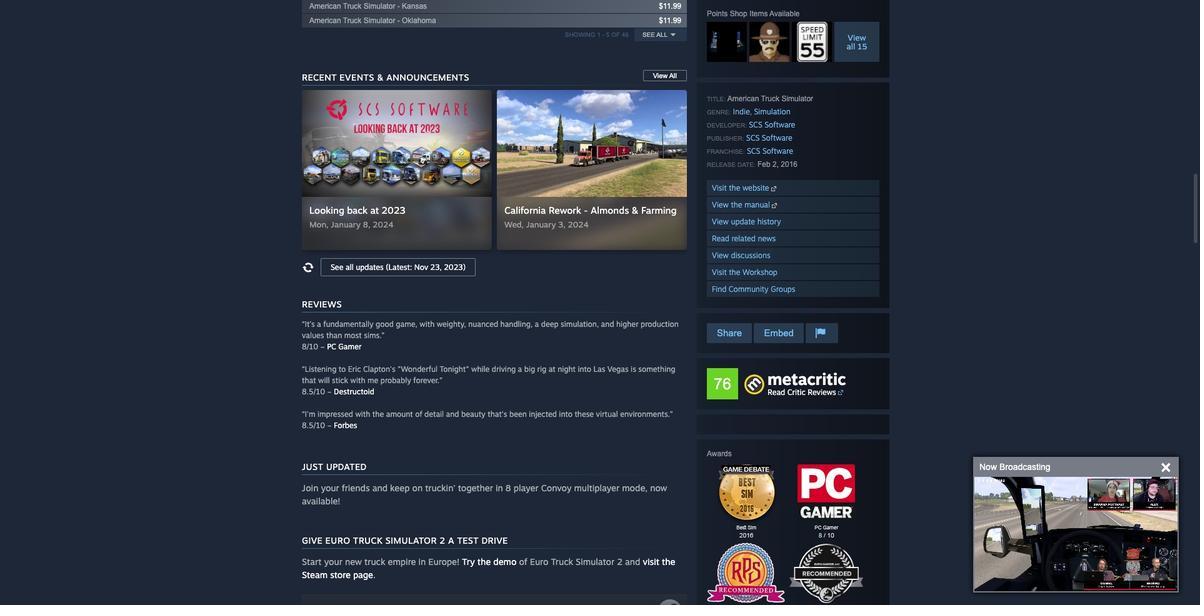 Task type: vqa. For each thing, say whether or not it's contained in the screenshot.
Reviews to the top
yes



Task type: locate. For each thing, give the bounding box(es) containing it.
history
[[758, 217, 781, 227]]

all for see
[[346, 263, 354, 272]]

and inside "it's a fundamentally good game, with weighty, nuanced handling, a deep simulation, and higher production values than most sims." 8/10 – pc gamer
[[601, 320, 614, 329]]

0 vertical spatial –
[[321, 342, 325, 352]]

0 vertical spatial $11.99
[[659, 2, 682, 11]]

visit
[[712, 183, 727, 193], [712, 268, 727, 277]]

demo
[[494, 557, 517, 567]]

recent
[[302, 72, 337, 83]]

0 horizontal spatial 2
[[440, 536, 446, 546]]

8.5/10 down that at bottom
[[302, 387, 325, 397]]

january down 'back'
[[331, 220, 361, 230]]

1 vertical spatial reviews
[[808, 388, 837, 397]]

0 vertical spatial all
[[847, 42, 856, 52]]

january
[[331, 220, 361, 230], [526, 220, 556, 230]]

in inside join your friends and keep on truckin' together in 8 player convoy multiplayer mode, now available!
[[496, 483, 503, 494]]

& left farming
[[632, 205, 639, 217]]

1 horizontal spatial 2024
[[568, 220, 589, 230]]

truck up american truck simulator - oklahoma
[[343, 2, 362, 11]]

8
[[506, 483, 511, 494]]

simulator left the visit
[[576, 557, 615, 567]]

in left 8
[[496, 483, 503, 494]]

keep
[[390, 483, 410, 494]]

2 2024 from the left
[[568, 220, 589, 230]]

0 horizontal spatial euro
[[326, 536, 351, 546]]

and inside "i'm impressed with the amount of detail and beauty that's been injected into these virtual environments." 8.5/10 – forbes
[[446, 410, 459, 419]]

all left 15
[[847, 42, 856, 52]]

0 vertical spatial read
[[712, 234, 730, 244]]

1 vertical spatial into
[[559, 410, 573, 419]]

destructoid link
[[334, 387, 375, 397]]

1 vertical spatial euro
[[530, 557, 549, 567]]

1 horizontal spatial all
[[847, 42, 856, 52]]

a left "test"
[[448, 536, 455, 546]]

critic
[[788, 388, 806, 397]]

0 horizontal spatial of
[[415, 410, 422, 419]]

the down view discussions on the top
[[729, 268, 741, 277]]

scs software link down simulation link
[[747, 133, 793, 143]]

into left these on the bottom left
[[559, 410, 573, 419]]

groups
[[771, 285, 796, 294]]

0 vertical spatial euro
[[326, 536, 351, 546]]

see left updates
[[331, 263, 344, 272]]

0 vertical spatial into
[[578, 365, 592, 374]]

and right the detail
[[446, 410, 459, 419]]

farming
[[642, 205, 677, 217]]

1 vertical spatial all
[[670, 72, 677, 80]]

the for website
[[729, 183, 741, 193]]

2 vertical spatial american
[[728, 95, 759, 103]]

new
[[345, 557, 362, 567]]

w900 image
[[707, 22, 747, 55]]

2 vertical spatial with
[[355, 410, 370, 419]]

your up store
[[324, 557, 343, 567]]

tonight"
[[440, 365, 469, 374]]

- right 'rework'
[[584, 205, 588, 217]]

all left updates
[[346, 263, 354, 272]]

euro right give
[[326, 536, 351, 546]]

american up "indie"
[[728, 95, 759, 103]]

in right empire
[[419, 557, 426, 567]]

see right 46
[[643, 32, 655, 38]]

view inside 'link'
[[653, 72, 668, 80]]

read for read related news
[[712, 234, 730, 244]]

0 vertical spatial in
[[496, 483, 503, 494]]

– inside "it's a fundamentally good game, with weighty, nuanced handling, a deep simulation, and higher production values than most sims." 8/10 – pc gamer
[[321, 342, 325, 352]]

0 horizontal spatial january
[[331, 220, 361, 230]]

simulation link
[[754, 107, 791, 117]]

1 vertical spatial your
[[324, 557, 343, 567]]

1 vertical spatial scs software link
[[747, 133, 793, 143]]

metacritic
[[768, 369, 847, 389]]

showing 1 - 5 of 46
[[565, 32, 629, 38]]

website
[[743, 183, 770, 193]]

1 horizontal spatial see
[[643, 32, 655, 38]]

american for american truck simulator - oklahoma
[[310, 17, 341, 25]]

scs software link for publisher:
[[747, 133, 793, 143]]

points
[[707, 10, 728, 18]]

2 8.5/10 from the top
[[302, 421, 325, 431]]

at right the rig
[[549, 365, 556, 374]]

now
[[980, 462, 997, 472]]

scs software link down simulation
[[749, 120, 796, 130]]

1 vertical spatial american
[[310, 17, 341, 25]]

1 visit from the top
[[712, 183, 727, 193]]

all inside 'link'
[[670, 72, 677, 80]]

simulator up simulation
[[782, 95, 814, 103]]

the up the 'view the manual' on the right of the page
[[729, 183, 741, 193]]

0 vertical spatial software
[[765, 120, 796, 130]]

(latest:
[[386, 263, 412, 272]]

just updated
[[302, 462, 367, 472]]

0 vertical spatial your
[[321, 483, 339, 494]]

las
[[594, 365, 606, 374]]

1 vertical spatial with
[[351, 376, 366, 385]]

mon, january 8, 2024
[[310, 220, 394, 230]]

–
[[321, 342, 325, 352], [327, 387, 332, 397], [327, 421, 332, 431]]

with down eric on the left bottom of the page
[[351, 376, 366, 385]]

view left update
[[712, 217, 729, 227]]

& right events
[[377, 72, 384, 83]]

truckin'
[[425, 483, 456, 494]]

1 vertical spatial $11.99
[[659, 17, 682, 25]]

on
[[412, 483, 423, 494]]

now broadcasting
[[980, 462, 1051, 472]]

1 vertical spatial see
[[331, 263, 344, 272]]

1 vertical spatial all
[[346, 263, 354, 272]]

view inside view all 15
[[848, 33, 867, 43]]

2024 for -
[[568, 220, 589, 230]]

try the demo link
[[462, 557, 517, 567]]

2 $11.99 from the top
[[659, 17, 682, 25]]

1 vertical spatial at
[[549, 365, 556, 374]]

– left "pc"
[[321, 342, 325, 352]]

euro right the demo
[[530, 557, 549, 567]]

in
[[496, 483, 503, 494], [419, 557, 426, 567]]

0 horizontal spatial see
[[331, 263, 344, 272]]

1 $11.99 from the top
[[659, 2, 682, 11]]

view for view update history
[[712, 217, 729, 227]]

indie
[[733, 107, 750, 117]]

pc
[[327, 342, 336, 352]]

1 january from the left
[[331, 220, 361, 230]]

1 horizontal spatial of
[[519, 557, 528, 567]]

production
[[641, 320, 679, 329]]

american down american truck simulator - kansas
[[310, 17, 341, 25]]

– inside "i'm impressed with the amount of detail and beauty that's been injected into these virtual environments." 8.5/10 – forbes
[[327, 421, 332, 431]]

view right the :doublenickels: image
[[848, 33, 867, 43]]

visit for visit the website
[[712, 183, 727, 193]]

and left the visit
[[625, 557, 641, 567]]

visit
[[643, 557, 660, 567]]

0 vertical spatial see
[[643, 32, 655, 38]]

0 horizontal spatial 2024
[[373, 220, 394, 230]]

at up "8,"
[[370, 205, 379, 217]]

1 vertical spatial &
[[632, 205, 639, 217]]

reviews right critic at the bottom of the page
[[808, 388, 837, 397]]

1 vertical spatial –
[[327, 387, 332, 397]]

of right 5
[[612, 32, 620, 38]]

0 vertical spatial scs software link
[[749, 120, 796, 130]]

0 vertical spatial visit
[[712, 183, 727, 193]]

1 vertical spatial 8.5/10
[[302, 421, 325, 431]]

– down impressed
[[327, 421, 332, 431]]

view down see all
[[653, 72, 668, 80]]

the right the visit
[[662, 557, 676, 567]]

awards
[[707, 450, 732, 459]]

simulator
[[364, 2, 395, 11], [364, 17, 395, 25], [782, 95, 814, 103], [386, 536, 437, 546], [576, 557, 615, 567]]

truck
[[365, 557, 386, 567]]

1 horizontal spatial into
[[578, 365, 592, 374]]

almonds
[[591, 205, 629, 217]]

1 vertical spatial scs
[[747, 133, 760, 143]]

truck up simulation
[[761, 95, 780, 103]]

your up available!
[[321, 483, 339, 494]]

visit down release
[[712, 183, 727, 193]]

view for view the manual
[[712, 200, 729, 210]]

scs software link for developer:
[[749, 120, 796, 130]]

1 horizontal spatial euro
[[530, 557, 549, 567]]

read left critic at the bottom of the page
[[768, 388, 786, 397]]

1 horizontal spatial read
[[768, 388, 786, 397]]

the
[[729, 183, 741, 193], [731, 200, 743, 210], [729, 268, 741, 277], [373, 410, 384, 419], [478, 557, 491, 567], [662, 557, 676, 567]]

american up american truck simulator - oklahoma
[[310, 2, 341, 11]]

january left the 3,
[[526, 220, 556, 230]]

with up forbes link
[[355, 410, 370, 419]]

0 horizontal spatial into
[[559, 410, 573, 419]]

and left higher at the right bottom
[[601, 320, 614, 329]]

view down read related news
[[712, 251, 729, 260]]

a left big
[[518, 365, 522, 374]]

2 vertical spatial –
[[327, 421, 332, 431]]

truck down american truck simulator - kansas
[[343, 17, 362, 25]]

with inside "listening to eric clapton's "wonderful tonight" while driving a big rig at night into las vegas is something that will stick with me probably forever." 8.5/10 – destructoid
[[351, 376, 366, 385]]

1 horizontal spatial all
[[670, 72, 677, 80]]

of right the demo
[[519, 557, 528, 567]]

view update history
[[712, 217, 781, 227]]

0 horizontal spatial in
[[419, 557, 426, 567]]

wed,
[[505, 220, 524, 230]]

2 january from the left
[[526, 220, 556, 230]]

0 horizontal spatial read
[[712, 234, 730, 244]]

looking back at 2023
[[310, 205, 406, 217]]

game,
[[396, 320, 418, 329]]

the left amount
[[373, 410, 384, 419]]

2024 right "8,"
[[373, 220, 394, 230]]

multiplayer
[[574, 483, 620, 494]]

8.5/10 down "i'm
[[302, 421, 325, 431]]

a inside "listening to eric clapton's "wonderful tonight" while driving a big rig at night into las vegas is something that will stick with me probably forever." 8.5/10 – destructoid
[[518, 365, 522, 374]]

1 horizontal spatial &
[[632, 205, 639, 217]]

all inside view all 15
[[847, 42, 856, 52]]

the down visit the website
[[731, 200, 743, 210]]

into left las
[[578, 365, 592, 374]]

a right "it's
[[317, 320, 321, 329]]

1 horizontal spatial january
[[526, 220, 556, 230]]

join your friends and keep on truckin' together in 8 player convoy multiplayer mode, now available!
[[302, 483, 668, 507]]

detail
[[425, 410, 444, 419]]

euro
[[326, 536, 351, 546], [530, 557, 549, 567]]

your inside join your friends and keep on truckin' together in 8 player convoy multiplayer mode, now available!
[[321, 483, 339, 494]]

discussions
[[731, 251, 771, 260]]

-
[[398, 2, 400, 11], [398, 17, 400, 25], [603, 32, 605, 38], [584, 205, 588, 217]]

the inside the visit the steam store page
[[662, 557, 676, 567]]

– inside "listening to eric clapton's "wonderful tonight" while driving a big rig at night into las vegas is something that will stick with me probably forever." 8.5/10 – destructoid
[[327, 387, 332, 397]]

january for looking
[[331, 220, 361, 230]]

view the manual
[[712, 200, 773, 210]]

1 vertical spatial 2
[[617, 557, 623, 567]]

2 vertical spatial of
[[519, 557, 528, 567]]

find
[[712, 285, 727, 294]]

2 up europe!
[[440, 536, 446, 546]]

0 vertical spatial 8.5/10
[[302, 387, 325, 397]]

simulation
[[754, 107, 791, 117]]

"i'm
[[302, 410, 316, 419]]

destructoid
[[334, 387, 375, 397]]

now broadcasting link
[[980, 461, 1051, 473]]

see
[[643, 32, 655, 38], [331, 263, 344, 272]]

visit up find at the right of the page
[[712, 268, 727, 277]]

read left 'related'
[[712, 234, 730, 244]]

1 8.5/10 from the top
[[302, 387, 325, 397]]

1 2024 from the left
[[373, 220, 394, 230]]

with right game, at left
[[420, 320, 435, 329]]

american truck simulator - kansas
[[310, 2, 427, 11]]

1 vertical spatial visit
[[712, 268, 727, 277]]

read related news link
[[707, 231, 880, 247]]

0 vertical spatial with
[[420, 320, 435, 329]]

0 vertical spatial at
[[370, 205, 379, 217]]

view for view all 15
[[848, 33, 867, 43]]

1 vertical spatial of
[[415, 410, 422, 419]]

0 vertical spatial of
[[612, 32, 620, 38]]

visit the steam store page link
[[302, 557, 676, 581]]

and left 'keep'
[[372, 483, 388, 494]]

8,
[[363, 220, 371, 230]]

california rework - almonds & farming
[[505, 205, 677, 217]]

3,
[[559, 220, 566, 230]]

1 vertical spatial read
[[768, 388, 786, 397]]

0 vertical spatial american
[[310, 2, 341, 11]]

0 vertical spatial all
[[657, 32, 668, 38]]

2 visit from the top
[[712, 268, 727, 277]]

1 horizontal spatial 2
[[617, 557, 623, 567]]

0 horizontal spatial all
[[346, 263, 354, 272]]

scs software link up 2,
[[747, 147, 794, 156]]

,
[[750, 108, 752, 117]]

american
[[310, 2, 341, 11], [310, 17, 341, 25], [728, 95, 759, 103]]

2 vertical spatial scs software link
[[747, 147, 794, 156]]

0 horizontal spatial at
[[370, 205, 379, 217]]

title: american truck simulator genre: indie , simulation developer: scs software publisher: scs software franchise: scs software release date: feb 2, 2016
[[707, 95, 814, 169]]

reviews up "it's
[[302, 299, 342, 310]]

1 horizontal spatial at
[[549, 365, 556, 374]]

1 horizontal spatial in
[[496, 483, 503, 494]]

read for read critic reviews
[[768, 388, 786, 397]]

2 vertical spatial scs
[[747, 147, 761, 156]]

view down visit the website
[[712, 200, 729, 210]]

see for see all
[[643, 32, 655, 38]]

2024 right the 3,
[[568, 220, 589, 230]]

2 left the visit
[[617, 557, 623, 567]]

0 horizontal spatial all
[[657, 32, 668, 38]]

of left the detail
[[415, 410, 422, 419]]

0 vertical spatial scs
[[749, 120, 763, 130]]

share
[[717, 328, 742, 339]]

american for american truck simulator - kansas
[[310, 2, 341, 11]]

the inside "i'm impressed with the amount of detail and beauty that's been injected into these virtual environments." 8.5/10 – forbes
[[373, 410, 384, 419]]

just
[[302, 462, 323, 472]]

your for join
[[321, 483, 339, 494]]

0 horizontal spatial &
[[377, 72, 384, 83]]

0 vertical spatial reviews
[[302, 299, 342, 310]]

8.5/10 inside "listening to eric clapton's "wonderful tonight" while driving a big rig at night into las vegas is something that will stick with me probably forever." 8.5/10 – destructoid
[[302, 387, 325, 397]]

read critic reviews link
[[768, 388, 837, 397]]

– down will
[[327, 387, 332, 397]]

read critic reviews
[[768, 388, 837, 397]]

mon,
[[310, 220, 329, 230]]



Task type: describe. For each thing, give the bounding box(es) containing it.
mode,
[[622, 483, 648, 494]]

with inside "i'm impressed with the amount of detail and beauty that's been injected into these virtual environments." 8.5/10 – forbes
[[355, 410, 370, 419]]

shop
[[730, 10, 748, 18]]

join
[[302, 483, 319, 494]]

franchise:
[[707, 148, 745, 155]]

view the manual link
[[707, 197, 880, 213]]

:smokeybear: image
[[750, 22, 790, 62]]

with inside "it's a fundamentally good game, with weighty, nuanced handling, a deep simulation, and higher production values than most sims." 8/10 – pc gamer
[[420, 320, 435, 329]]

available
[[770, 10, 800, 18]]

visit the steam store page
[[302, 557, 676, 581]]

15
[[858, 42, 868, 52]]

see for see all updates (latest: nov 23, 2023)
[[331, 263, 344, 272]]

than
[[326, 331, 342, 340]]

simulator inside title: american truck simulator genre: indie , simulation developer: scs software publisher: scs software franchise: scs software release date: feb 2, 2016
[[782, 95, 814, 103]]

and inside join your friends and keep on truckin' together in 8 player convoy multiplayer mode, now available!
[[372, 483, 388, 494]]

all for view
[[847, 42, 856, 52]]

manual
[[745, 200, 770, 210]]

recent events & announcements
[[302, 72, 469, 83]]

1 horizontal spatial reviews
[[808, 388, 837, 397]]

points shop items available
[[707, 10, 800, 18]]

2024 for at
[[373, 220, 394, 230]]

scs software link for franchise:
[[747, 147, 794, 156]]

workshop
[[743, 268, 778, 277]]

46
[[622, 32, 629, 38]]

into inside "i'm impressed with the amount of detail and beauty that's been injected into these virtual environments." 8.5/10 – forbes
[[559, 410, 573, 419]]

announcements
[[387, 72, 469, 83]]

indie link
[[733, 107, 750, 117]]

0 horizontal spatial reviews
[[302, 299, 342, 310]]

2016
[[781, 160, 798, 169]]

a left "deep" on the bottom left of the page
[[535, 320, 539, 329]]

all for view all
[[670, 72, 677, 80]]

american inside title: american truck simulator genre: indie , simulation developer: scs software publisher: scs software franchise: scs software release date: feb 2, 2016
[[728, 95, 759, 103]]

these
[[575, 410, 594, 419]]

into inside "listening to eric clapton's "wonderful tonight" while driving a big rig at night into las vegas is something that will stick with me probably forever." 8.5/10 – destructoid
[[578, 365, 592, 374]]

looking
[[310, 205, 345, 217]]

find community groups link
[[707, 282, 880, 297]]

visit the workshop link
[[707, 265, 880, 280]]

rig
[[538, 365, 547, 374]]

page
[[353, 570, 373, 581]]

empire
[[388, 557, 416, 567]]

probably
[[381, 376, 411, 385]]

"listening to eric clapton's "wonderful tonight" while driving a big rig at night into las vegas is something that will stick with me probably forever." 8.5/10 – destructoid
[[302, 365, 676, 397]]

that's
[[488, 410, 507, 419]]

"it's
[[302, 320, 315, 329]]

simulator down american truck simulator - kansas
[[364, 17, 395, 25]]

76
[[714, 375, 732, 393]]

news
[[758, 234, 776, 244]]

"wonderful
[[398, 365, 438, 374]]

view update history link
[[707, 214, 880, 230]]

2023
[[382, 205, 406, 217]]

$11.99 for american truck simulator - kansas
[[659, 2, 682, 11]]

- left 5
[[603, 32, 605, 38]]

embed
[[764, 328, 794, 339]]

embed link
[[754, 324, 804, 344]]

now
[[650, 483, 668, 494]]

sims."
[[364, 331, 385, 340]]

the for manual
[[731, 200, 743, 210]]

truck up truck
[[353, 536, 383, 546]]

2,
[[773, 160, 779, 169]]

convoy
[[541, 483, 572, 494]]

the for workshop
[[729, 268, 741, 277]]

view for view all
[[653, 72, 668, 80]]

1 vertical spatial in
[[419, 557, 426, 567]]

1 vertical spatial software
[[762, 133, 793, 143]]

january for california
[[526, 220, 556, 230]]

beauty
[[462, 410, 486, 419]]

view discussions
[[712, 251, 771, 260]]

stick
[[332, 376, 348, 385]]

nov
[[414, 263, 428, 272]]

the right try
[[478, 557, 491, 567]]

date:
[[738, 162, 756, 168]]

truck inside title: american truck simulator genre: indie , simulation developer: scs software publisher: scs software franchise: scs software release date: feb 2, 2016
[[761, 95, 780, 103]]

visit the website
[[712, 183, 772, 193]]

view for view discussions
[[712, 251, 729, 260]]

good
[[376, 320, 394, 329]]

"i'm impressed with the amount of detail and beauty that's been injected into these virtual environments." 8.5/10 – forbes
[[302, 410, 673, 431]]

2 vertical spatial software
[[763, 147, 794, 156]]

nuanced
[[469, 320, 499, 329]]

been
[[510, 410, 527, 419]]

all for see all
[[657, 32, 668, 38]]

0 vertical spatial &
[[377, 72, 384, 83]]

$11.99 for american truck simulator - oklahoma
[[659, 17, 682, 25]]

- left kansas
[[398, 2, 400, 11]]

updates
[[356, 263, 384, 272]]

visit for visit the workshop
[[712, 268, 727, 277]]

try
[[462, 557, 475, 567]]

simulator up american truck simulator - oklahoma
[[364, 2, 395, 11]]

wed, january 3, 2024
[[505, 220, 589, 230]]

your for start
[[324, 557, 343, 567]]

of inside "i'm impressed with the amount of detail and beauty that's been injected into these virtual environments." 8.5/10 – forbes
[[415, 410, 422, 419]]

- left oklahoma
[[398, 17, 400, 25]]

showing
[[565, 32, 596, 38]]

2023)
[[444, 263, 466, 272]]

8.5/10 inside "i'm impressed with the amount of detail and beauty that's been injected into these virtual environments." 8.5/10 – forbes
[[302, 421, 325, 431]]

impressed
[[318, 410, 353, 419]]

eric
[[348, 365, 361, 374]]

find community groups
[[712, 285, 796, 294]]

genre:
[[707, 109, 731, 116]]

store
[[330, 570, 351, 581]]

rework
[[549, 205, 581, 217]]

visit the website link
[[707, 180, 880, 196]]

23,
[[431, 263, 442, 272]]

8/10
[[302, 342, 318, 352]]

pc gamer link
[[327, 342, 362, 352]]

give euro truck simulator 2 a test drive
[[302, 536, 508, 546]]

vegas
[[608, 365, 629, 374]]

give
[[302, 536, 323, 546]]

start your new truck empire in europe! try the demo of euro truck simulator 2 and
[[302, 557, 643, 567]]

at inside "listening to eric clapton's "wonderful tonight" while driving a big rig at night into las vegas is something that will stick with me probably forever." 8.5/10 – destructoid
[[549, 365, 556, 374]]

will
[[318, 376, 330, 385]]

5
[[607, 32, 610, 38]]

:doublenickels: image
[[792, 22, 832, 62]]

2 horizontal spatial of
[[612, 32, 620, 38]]

forbes
[[334, 421, 357, 431]]

weighty,
[[437, 320, 466, 329]]

truck right the demo
[[551, 557, 573, 567]]

view all
[[653, 72, 677, 80]]

player
[[514, 483, 539, 494]]

europe!
[[429, 557, 460, 567]]

fundamentally
[[323, 320, 374, 329]]

simulator up empire
[[386, 536, 437, 546]]

0 vertical spatial 2
[[440, 536, 446, 546]]

higher
[[617, 320, 639, 329]]

values
[[302, 331, 324, 340]]

title:
[[707, 96, 726, 103]]

community
[[729, 285, 769, 294]]

the for steam
[[662, 557, 676, 567]]



